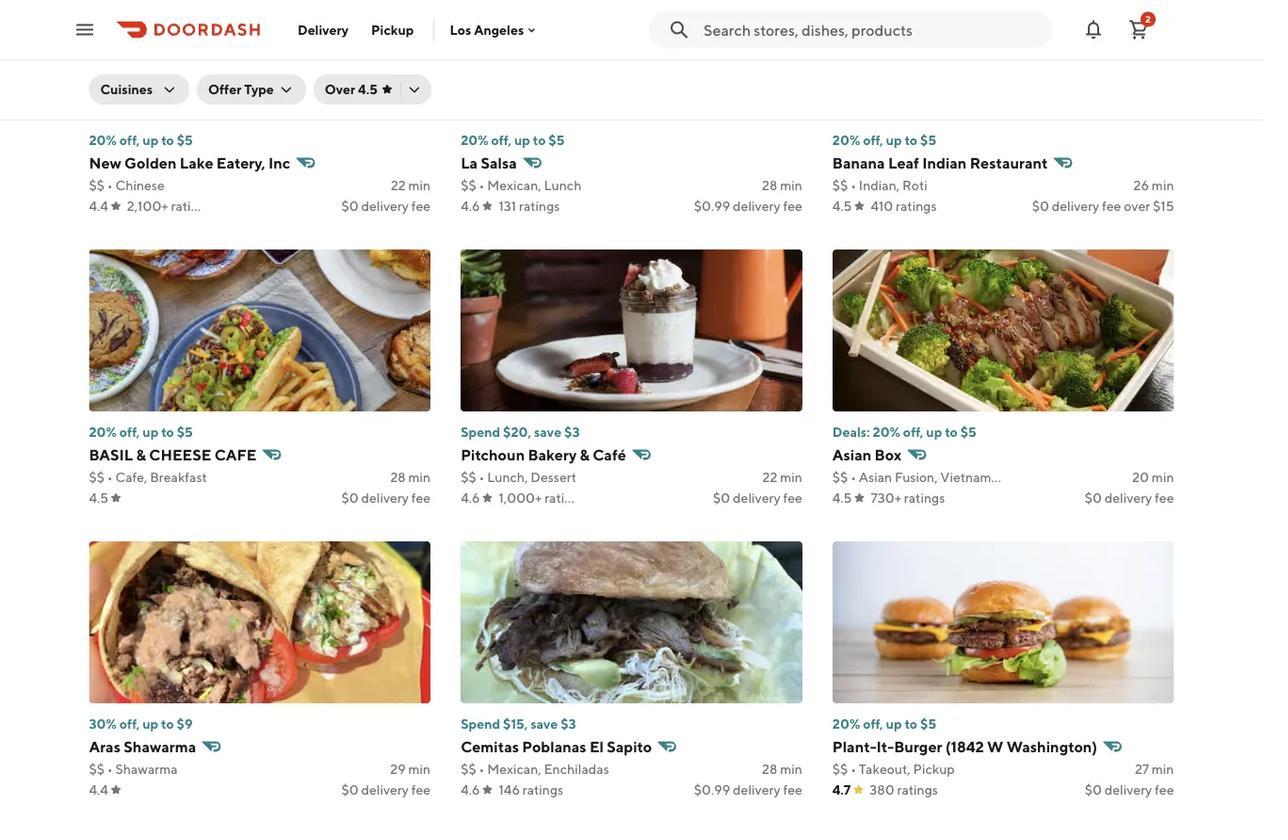 Task type: describe. For each thing, give the bounding box(es) containing it.
save for bakery
[[534, 424, 561, 440]]

up for aras shawarma
[[142, 716, 158, 732]]

aras shawarma
[[89, 738, 196, 756]]

fee for banana leaf indian restaurant
[[1102, 198, 1121, 214]]

ratings for it-
[[897, 782, 938, 798]]

los angeles
[[450, 22, 524, 37]]

restaurant
[[970, 154, 1048, 172]]

1 items, open order cart image
[[1127, 18, 1150, 41]]

pitchoun
[[461, 446, 525, 464]]

$0 delivery fee over $15
[[1032, 198, 1174, 214]]

new
[[89, 154, 121, 172]]

$$ for new
[[89, 178, 105, 193]]

4.6 for cemitas
[[461, 782, 480, 798]]

2
[[1145, 14, 1151, 24]]

fee for la salsa
[[783, 198, 802, 214]]

$$ for basil
[[89, 470, 105, 485]]

plant-
[[832, 738, 876, 756]]

ratings for salsa
[[519, 198, 560, 214]]

30% off, up to $9
[[89, 716, 193, 732]]

mexican, for salsa
[[487, 178, 541, 193]]

$$ • mexican, enchiladas
[[461, 762, 609, 777]]

cemitas
[[461, 738, 519, 756]]

type
[[244, 81, 274, 97]]

basil
[[89, 446, 133, 464]]

over 4.5 button
[[313, 74, 431, 105]]

$3 for poblanas
[[561, 716, 576, 732]]

4.6 for la
[[461, 198, 480, 214]]

4.5 inside button
[[358, 81, 378, 97]]

el
[[590, 738, 604, 756]]

to up the vietnamese
[[945, 424, 958, 440]]

salsa
[[481, 154, 517, 172]]

offer
[[208, 81, 241, 97]]

2 & from the left
[[580, 446, 590, 464]]

$0 for banana leaf indian restaurant
[[1032, 198, 1049, 214]]

$20,
[[503, 424, 531, 440]]

leaf
[[888, 154, 919, 172]]

27 min
[[1135, 762, 1174, 777]]

1 horizontal spatial pickup
[[913, 762, 955, 777]]

delivery for plant-it-burger (1842 w washington)
[[1105, 782, 1152, 798]]

burger
[[894, 738, 942, 756]]

410 ratings
[[871, 198, 937, 214]]

$$ for aras
[[89, 762, 105, 777]]

w
[[987, 738, 1003, 756]]

off, for banana leaf indian restaurant
[[863, 132, 883, 148]]

la salsa
[[461, 154, 517, 172]]

cemitas poblanas el sapito
[[461, 738, 652, 756]]

to for plant-it-burger (1842 w washington)
[[905, 716, 918, 732]]

pitchoun bakery & café
[[461, 446, 626, 464]]

fee for basil & cheese cafe
[[411, 490, 431, 506]]

$$ for asian
[[832, 470, 848, 485]]

ratings for golden
[[171, 198, 212, 214]]

off, for new golden lake eatery, inc
[[119, 132, 140, 148]]

$0 for aras shawarma
[[341, 782, 358, 798]]

breakfast
[[150, 470, 207, 485]]

cafe
[[214, 446, 257, 464]]

over
[[1124, 198, 1150, 214]]

20% for banana
[[832, 132, 860, 148]]

$0 delivery fee for eatery,
[[341, 198, 431, 214]]

to for basil & cheese cafe
[[161, 424, 174, 440]]

pickup inside pickup button
[[371, 22, 414, 37]]

730+
[[871, 490, 901, 506]]

off, for plant-it-burger (1842 w washington)
[[863, 716, 883, 732]]

20
[[1132, 470, 1149, 485]]

4.5 for 730+ ratings
[[832, 490, 852, 506]]

$9
[[177, 716, 193, 732]]

café
[[593, 446, 626, 464]]

takeout,
[[859, 762, 911, 777]]

$3 for bakery
[[564, 424, 580, 440]]

eatery,
[[216, 154, 265, 172]]

$0 delivery fee for cafe
[[341, 490, 431, 506]]

$$ • shawarma
[[89, 762, 178, 777]]

20% off, up to $5 for &
[[89, 424, 193, 440]]

min for banana leaf indian restaurant
[[1152, 178, 1174, 193]]

27
[[1135, 762, 1149, 777]]

over 4.5
[[325, 81, 378, 97]]

$5 up the vietnamese
[[960, 424, 977, 440]]

20 min
[[1132, 470, 1174, 485]]

up for new golden lake eatery, inc
[[142, 132, 159, 148]]

cafe,
[[115, 470, 147, 485]]

ratings for bakery
[[545, 490, 585, 506]]

deals:
[[832, 424, 870, 440]]

la
[[461, 154, 478, 172]]

380
[[870, 782, 894, 798]]

spend for cemitas poblanas el sapito
[[461, 716, 500, 732]]

$15
[[1153, 198, 1174, 214]]

$5 for salsa
[[548, 132, 565, 148]]

$$ • takeout, pickup
[[832, 762, 955, 777]]

20% off, up to $5 for golden
[[89, 132, 193, 148]]

$0.99 for cemitas poblanas el sapito
[[694, 782, 730, 798]]

delivery for new golden lake eatery, inc
[[361, 198, 409, 214]]

vietnamese
[[940, 470, 1012, 485]]

angeles
[[474, 22, 524, 37]]

fee for pitchoun bakery & café
[[783, 490, 802, 506]]

1,000+ ratings
[[499, 490, 585, 506]]

lunch
[[544, 178, 582, 193]]

off, for la salsa
[[491, 132, 512, 148]]

enchiladas
[[544, 762, 609, 777]]

2 button
[[1120, 11, 1158, 49]]

$0 delivery fee for (1842
[[1085, 782, 1174, 798]]

fee for new golden lake eatery, inc
[[411, 198, 431, 214]]

$0 for new golden lake eatery, inc
[[341, 198, 358, 214]]

4.7
[[832, 782, 851, 798]]

• for la
[[479, 178, 484, 193]]

banana
[[832, 154, 885, 172]]

off, for aras shawarma
[[119, 716, 140, 732]]

cuisines button
[[89, 74, 189, 105]]

up for la salsa
[[514, 132, 530, 148]]

poblanas
[[522, 738, 586, 756]]

1,000+
[[499, 490, 542, 506]]

• for basil
[[107, 470, 113, 485]]

$5 for it-
[[920, 716, 936, 732]]

min for basil & cheese cafe
[[408, 470, 431, 485]]

22 min for new golden lake eatery, inc
[[391, 178, 431, 193]]

pickup button
[[360, 15, 425, 45]]

lake
[[180, 154, 213, 172]]

min for new golden lake eatery, inc
[[408, 178, 431, 193]]

fusion,
[[895, 470, 938, 485]]

20% off, up to $5 for leaf
[[832, 132, 936, 148]]

up for plant-it-burger (1842 w washington)
[[886, 716, 902, 732]]

• for aras
[[107, 762, 113, 777]]

$0.99 delivery fee for la salsa
[[694, 198, 802, 214]]

410
[[871, 198, 893, 214]]

plant-it-burger (1842 w washington)
[[832, 738, 1097, 756]]

fee for plant-it-burger (1842 w washington)
[[1155, 782, 1174, 798]]

offer type button
[[197, 74, 306, 105]]

los angeles button
[[450, 22, 539, 37]]

$5 for golden
[[177, 132, 193, 148]]

chinese
[[115, 178, 165, 193]]

delivery for basil & cheese cafe
[[361, 490, 409, 506]]

146 ratings
[[499, 782, 563, 798]]

spend $20, save $3
[[461, 424, 580, 440]]

1 vertical spatial asian
[[859, 470, 892, 485]]

4.4 for 2,100+ ratings
[[89, 198, 108, 214]]

146
[[499, 782, 520, 798]]

20% up box
[[873, 424, 900, 440]]

20% off, up to $5 for it-
[[832, 716, 936, 732]]

• for banana
[[851, 178, 856, 193]]

fee for aras shawarma
[[411, 782, 431, 798]]

delivery for la salsa
[[733, 198, 780, 214]]



Task type: vqa. For each thing, say whether or not it's contained in the screenshot.


Task type: locate. For each thing, give the bounding box(es) containing it.
asian
[[832, 446, 871, 464], [859, 470, 892, 485]]

20% off, up to $5 up the leaf
[[832, 132, 936, 148]]

min for aras shawarma
[[408, 762, 431, 777]]

$$ • chinese
[[89, 178, 165, 193]]

4.5 for $0 delivery fee
[[89, 490, 108, 506]]

730+ ratings
[[871, 490, 945, 506]]

$5 up banana leaf indian restaurant
[[920, 132, 936, 148]]

off, up salsa at left
[[491, 132, 512, 148]]

$$ down new
[[89, 178, 105, 193]]

1 vertical spatial 4.4
[[89, 782, 108, 798]]

2 4.6 from the top
[[461, 490, 480, 506]]

1 vertical spatial spend
[[461, 716, 500, 732]]

up up the leaf
[[886, 132, 902, 148]]

4.4 for $0 delivery fee
[[89, 782, 108, 798]]

$$ down la
[[461, 178, 476, 193]]

$$ down banana
[[832, 178, 848, 193]]

2 $0.99 from the top
[[694, 782, 730, 798]]

up up the golden
[[142, 132, 159, 148]]

22
[[391, 178, 406, 193], [763, 470, 777, 485]]

•
[[107, 178, 113, 193], [479, 178, 484, 193], [851, 178, 856, 193], [107, 470, 113, 485], [479, 470, 484, 485], [851, 470, 856, 485], [107, 762, 113, 777], [479, 762, 484, 777], [851, 762, 856, 777]]

28 min for basil & cheese cafe
[[390, 470, 431, 485]]

$$ down pitchoun
[[461, 470, 476, 485]]

28 for basil & cheese cafe
[[390, 470, 406, 485]]

shawarma down aras shawarma
[[115, 762, 178, 777]]

$$ for cemitas
[[461, 762, 476, 777]]

$$ • lunch, dessert
[[461, 470, 576, 485]]

1 spend from the top
[[461, 424, 500, 440]]

2 4.4 from the top
[[89, 782, 108, 798]]

off,
[[119, 132, 140, 148], [491, 132, 512, 148], [863, 132, 883, 148], [119, 424, 140, 440], [903, 424, 923, 440], [119, 716, 140, 732], [863, 716, 883, 732]]

delivery for cemitas poblanas el sapito
[[733, 782, 780, 798]]

pickup down burger
[[913, 762, 955, 777]]

• for new
[[107, 178, 113, 193]]

1 vertical spatial 4.6
[[461, 490, 480, 506]]

asian up 730+ at the right bottom of the page
[[859, 470, 892, 485]]

off, up aras shawarma
[[119, 716, 140, 732]]

ratings down the $$ • mexican, lunch
[[519, 198, 560, 214]]

ratings for leaf
[[896, 198, 937, 214]]

up for basil & cheese cafe
[[142, 424, 159, 440]]

20%
[[89, 132, 117, 148], [461, 132, 488, 148], [832, 132, 860, 148], [89, 424, 117, 440], [873, 424, 900, 440], [832, 716, 860, 732]]

4.5 left 410
[[832, 198, 852, 214]]

$$ down aras
[[89, 762, 105, 777]]

ratings for poblanas
[[522, 782, 563, 798]]

$$ • asian fusion, vietnamese
[[832, 470, 1012, 485]]

2 vertical spatial 28 min
[[762, 762, 802, 777]]

up up salsa at left
[[514, 132, 530, 148]]

off, for basil & cheese cafe
[[119, 424, 140, 440]]

up up $$ • asian fusion, vietnamese at the right of the page
[[926, 424, 942, 440]]

2 mexican, from the top
[[487, 762, 541, 777]]

• for plant-
[[851, 762, 856, 777]]

• down new
[[107, 178, 113, 193]]

20% up plant-
[[832, 716, 860, 732]]

golden
[[124, 154, 177, 172]]

1 horizontal spatial &
[[580, 446, 590, 464]]

bakery
[[528, 446, 577, 464]]

4.4 down $$ • shawarma
[[89, 782, 108, 798]]

$0 delivery fee for café
[[713, 490, 802, 506]]

0 vertical spatial spend
[[461, 424, 500, 440]]

0 vertical spatial 28 min
[[762, 178, 802, 193]]

0 vertical spatial save
[[534, 424, 561, 440]]

1 horizontal spatial 22 min
[[763, 470, 802, 485]]

asian down deals:
[[832, 446, 871, 464]]

20% for plant-
[[832, 716, 860, 732]]

fee for cemitas poblanas el sapito
[[783, 782, 802, 798]]

up
[[142, 132, 159, 148], [514, 132, 530, 148], [886, 132, 902, 148], [142, 424, 159, 440], [926, 424, 942, 440], [142, 716, 158, 732], [886, 716, 902, 732]]

20% up banana
[[832, 132, 860, 148]]

off, up the golden
[[119, 132, 140, 148]]

• down plant-
[[851, 762, 856, 777]]

1 vertical spatial 22
[[763, 470, 777, 485]]

pickup up over 4.5 button
[[371, 22, 414, 37]]

30%
[[89, 716, 117, 732]]

4.5 left 730+ at the right bottom of the page
[[832, 490, 852, 506]]

to up the golden
[[161, 132, 174, 148]]

$$ down basil
[[89, 470, 105, 485]]

22 for pitchoun bakery & café
[[763, 470, 777, 485]]

indian,
[[859, 178, 900, 193]]

inc
[[268, 154, 290, 172]]

$5 up cheese at the left bottom of page
[[177, 424, 193, 440]]

$$ down cemitas
[[461, 762, 476, 777]]

0 horizontal spatial 22 min
[[391, 178, 431, 193]]

20% up la
[[461, 132, 488, 148]]

1 vertical spatial $0.99
[[694, 782, 730, 798]]

$$ for banana
[[832, 178, 848, 193]]

& left café
[[580, 446, 590, 464]]

4.5 down basil
[[89, 490, 108, 506]]

1 vertical spatial shawarma
[[115, 762, 178, 777]]

to for aras shawarma
[[161, 716, 174, 732]]

mexican, up 131
[[487, 178, 541, 193]]

indian
[[922, 154, 967, 172]]

los
[[450, 22, 471, 37]]

fee for asian box
[[1155, 490, 1174, 506]]

380 ratings
[[870, 782, 938, 798]]

0 vertical spatial 4.6
[[461, 198, 480, 214]]

20% up new
[[89, 132, 117, 148]]

4.6 left 131
[[461, 198, 480, 214]]

3 4.6 from the top
[[461, 782, 480, 798]]

2,100+
[[127, 198, 168, 214]]

up up basil & cheese cafe
[[142, 424, 159, 440]]

$0 for asian box
[[1085, 490, 1102, 506]]

0 vertical spatial pickup
[[371, 22, 414, 37]]

$0.99 for la salsa
[[694, 198, 730, 214]]

notification bell image
[[1082, 18, 1105, 41]]

29 min
[[390, 762, 431, 777]]

• down aras
[[107, 762, 113, 777]]

0 vertical spatial 22
[[391, 178, 406, 193]]

• down banana
[[851, 178, 856, 193]]

$0.99 delivery fee for cemitas poblanas el sapito
[[694, 782, 802, 798]]

20% off, up to $5 up the golden
[[89, 132, 193, 148]]

• down cemitas
[[479, 762, 484, 777]]

$5 up lunch
[[548, 132, 565, 148]]

up up it-
[[886, 716, 902, 732]]

(1842
[[945, 738, 984, 756]]

0 vertical spatial $3
[[564, 424, 580, 440]]

1 $0.99 delivery fee from the top
[[694, 198, 802, 214]]

save up the 'pitchoun bakery & café' at left
[[534, 424, 561, 440]]

0 horizontal spatial 22
[[391, 178, 406, 193]]

28 min
[[762, 178, 802, 193], [390, 470, 431, 485], [762, 762, 802, 777]]

1 vertical spatial $0.99 delivery fee
[[694, 782, 802, 798]]

28 for cemitas poblanas el sapito
[[762, 762, 777, 777]]

delivery for aras shawarma
[[361, 782, 409, 798]]

$3 up bakery on the left of the page
[[564, 424, 580, 440]]

ratings down $$ • takeout, pickup
[[897, 782, 938, 798]]

save for poblanas
[[530, 716, 558, 732]]

to up burger
[[905, 716, 918, 732]]

$3 up cemitas poblanas el sapito
[[561, 716, 576, 732]]

$5 for &
[[177, 424, 193, 440]]

20% up basil
[[89, 424, 117, 440]]

20% off, up to $5 up salsa at left
[[461, 132, 565, 148]]

up for banana leaf indian restaurant
[[886, 132, 902, 148]]

1 vertical spatial 28 min
[[390, 470, 431, 485]]

2 vertical spatial 4.6
[[461, 782, 480, 798]]

• down asian box
[[851, 470, 856, 485]]

spend up pitchoun
[[461, 424, 500, 440]]

4.6 left "146"
[[461, 782, 480, 798]]

delivery
[[361, 198, 409, 214], [733, 198, 780, 214], [1052, 198, 1099, 214], [361, 490, 409, 506], [733, 490, 780, 506], [1105, 490, 1152, 506], [361, 782, 409, 798], [733, 782, 780, 798], [1105, 782, 1152, 798]]

2,100+ ratings
[[127, 198, 212, 214]]

4.6 for pitchoun
[[461, 490, 480, 506]]

delivery button
[[286, 15, 360, 45]]

up up aras shawarma
[[142, 716, 158, 732]]

mexican, for poblanas
[[487, 762, 541, 777]]

cuisines
[[100, 81, 153, 97]]

1 $0.99 from the top
[[694, 198, 730, 214]]

mexican,
[[487, 178, 541, 193], [487, 762, 541, 777]]

$$ for la
[[461, 178, 476, 193]]

22 for new golden lake eatery, inc
[[391, 178, 406, 193]]

delivery
[[298, 22, 349, 37]]

to for la salsa
[[533, 132, 546, 148]]

28 min for la salsa
[[762, 178, 802, 193]]

banana leaf indian restaurant
[[832, 154, 1048, 172]]

delivery for asian box
[[1105, 490, 1152, 506]]

$5 for leaf
[[920, 132, 936, 148]]

over
[[325, 81, 355, 97]]

shawarma down 30% off, up to $9
[[124, 738, 196, 756]]

$$
[[89, 178, 105, 193], [461, 178, 476, 193], [832, 178, 848, 193], [89, 470, 105, 485], [461, 470, 476, 485], [832, 470, 848, 485], [89, 762, 105, 777], [461, 762, 476, 777], [832, 762, 848, 777]]

ratings down $$ • mexican, enchiladas
[[522, 782, 563, 798]]

to up the leaf
[[905, 132, 918, 148]]

1 vertical spatial $3
[[561, 716, 576, 732]]

0 vertical spatial 28
[[762, 178, 777, 193]]

save up the poblanas at the bottom of page
[[530, 716, 558, 732]]

0 vertical spatial $0.99 delivery fee
[[694, 198, 802, 214]]

delivery for pitchoun bakery & café
[[733, 490, 780, 506]]

aras
[[89, 738, 121, 756]]

20% for new
[[89, 132, 117, 148]]

lunch,
[[487, 470, 528, 485]]

off, up basil
[[119, 424, 140, 440]]

$3
[[564, 424, 580, 440], [561, 716, 576, 732]]

• for pitchoun
[[479, 470, 484, 485]]

open menu image
[[73, 18, 96, 41]]

2 vertical spatial 28
[[762, 762, 777, 777]]

28 min for cemitas poblanas el sapito
[[762, 762, 802, 777]]

Store search: begin typing to search for stores available on DoorDash text field
[[704, 19, 1041, 40]]

$0 delivery fee
[[341, 198, 431, 214], [341, 490, 431, 506], [713, 490, 802, 506], [1085, 490, 1174, 506], [341, 782, 431, 798], [1085, 782, 1174, 798]]

min for cemitas poblanas el sapito
[[780, 762, 802, 777]]

delivery for banana leaf indian restaurant
[[1052, 198, 1099, 214]]

ratings for box
[[904, 490, 945, 506]]

spend up cemitas
[[461, 716, 500, 732]]

$0 for basil & cheese cafe
[[341, 490, 358, 506]]

1 vertical spatial mexican,
[[487, 762, 541, 777]]

4.6 down pitchoun
[[461, 490, 480, 506]]

fee
[[411, 198, 431, 214], [783, 198, 802, 214], [1102, 198, 1121, 214], [411, 490, 431, 506], [783, 490, 802, 506], [1155, 490, 1174, 506], [411, 782, 431, 798], [783, 782, 802, 798], [1155, 782, 1174, 798]]

2 spend from the top
[[461, 716, 500, 732]]

off, up fusion,
[[903, 424, 923, 440]]

1 vertical spatial pickup
[[913, 762, 955, 777]]

$$ • indian, roti
[[832, 178, 927, 193]]

29
[[390, 762, 406, 777]]

to left $9
[[161, 716, 174, 732]]

to up basil & cheese cafe
[[161, 424, 174, 440]]

131
[[499, 198, 516, 214]]

spend $15, save $3
[[461, 716, 576, 732]]

$$ for pitchoun
[[461, 470, 476, 485]]

pickup
[[371, 22, 414, 37], [913, 762, 955, 777]]

$$ up 4.7
[[832, 762, 848, 777]]

0 vertical spatial asian
[[832, 446, 871, 464]]

• down la salsa
[[479, 178, 484, 193]]

1 & from the left
[[136, 446, 146, 464]]

new golden lake eatery, inc
[[89, 154, 290, 172]]

min for la salsa
[[780, 178, 802, 193]]

it-
[[876, 738, 894, 756]]

ratings down the new golden lake eatery, inc
[[171, 198, 212, 214]]

0 vertical spatial $0.99
[[694, 198, 730, 214]]

131 ratings
[[499, 198, 560, 214]]

$5 up burger
[[920, 716, 936, 732]]

26
[[1134, 178, 1149, 193]]

1 4.4 from the top
[[89, 198, 108, 214]]

1 mexican, from the top
[[487, 178, 541, 193]]

28 for la salsa
[[762, 178, 777, 193]]

spend for pitchoun bakery & café
[[461, 424, 500, 440]]

min for asian box
[[1152, 470, 1174, 485]]

• left cafe,
[[107, 470, 113, 485]]

ratings down $$ • asian fusion, vietnamese at the right of the page
[[904, 490, 945, 506]]

asian box
[[832, 446, 902, 464]]

mexican, up "146"
[[487, 762, 541, 777]]

20% off, up to $5 up it-
[[832, 716, 936, 732]]

1 4.6 from the top
[[461, 198, 480, 214]]

2 $0.99 delivery fee from the top
[[694, 782, 802, 798]]

& up $$ • cafe, breakfast
[[136, 446, 146, 464]]

$$ • cafe, breakfast
[[89, 470, 207, 485]]

20% for basil
[[89, 424, 117, 440]]

$15,
[[503, 716, 528, 732]]

sapito
[[607, 738, 652, 756]]

$5 up the new golden lake eatery, inc
[[177, 132, 193, 148]]

$$ down asian box
[[832, 470, 848, 485]]

basil & cheese cafe
[[89, 446, 257, 464]]

off, up it-
[[863, 716, 883, 732]]

1 vertical spatial save
[[530, 716, 558, 732]]

1 vertical spatial 28
[[390, 470, 406, 485]]

0 horizontal spatial &
[[136, 446, 146, 464]]

• for cemitas
[[479, 762, 484, 777]]

cheese
[[149, 446, 211, 464]]

min for plant-it-burger (1842 w washington)
[[1152, 762, 1174, 777]]

4.4 down $$ • chinese
[[89, 198, 108, 214]]

$5
[[177, 132, 193, 148], [548, 132, 565, 148], [920, 132, 936, 148], [177, 424, 193, 440], [960, 424, 977, 440], [920, 716, 936, 732]]

1 vertical spatial 22 min
[[763, 470, 802, 485]]

off, up banana
[[863, 132, 883, 148]]

28
[[762, 178, 777, 193], [390, 470, 406, 485], [762, 762, 777, 777]]

0 vertical spatial 22 min
[[391, 178, 431, 193]]

ratings down dessert
[[545, 490, 585, 506]]

$$ • mexican, lunch
[[461, 178, 582, 193]]

$0 for pitchoun bakery & café
[[713, 490, 730, 506]]

• down pitchoun
[[479, 470, 484, 485]]

$0 for plant-it-burger (1842 w washington)
[[1085, 782, 1102, 798]]

roti
[[902, 178, 927, 193]]

20% off, up to $5 up basil
[[89, 424, 193, 440]]

0 horizontal spatial pickup
[[371, 22, 414, 37]]

dessert
[[531, 470, 576, 485]]

20% for la
[[461, 132, 488, 148]]

1 horizontal spatial 22
[[763, 470, 777, 485]]

4.5 right over
[[358, 81, 378, 97]]

ratings down roti
[[896, 198, 937, 214]]

deals: 20% off, up to $5
[[832, 424, 977, 440]]

to for banana leaf indian restaurant
[[905, 132, 918, 148]]

0 vertical spatial mexican,
[[487, 178, 541, 193]]

to up the $$ • mexican, lunch
[[533, 132, 546, 148]]

0 vertical spatial shawarma
[[124, 738, 196, 756]]

0 vertical spatial 4.4
[[89, 198, 108, 214]]

offer type
[[208, 81, 274, 97]]



